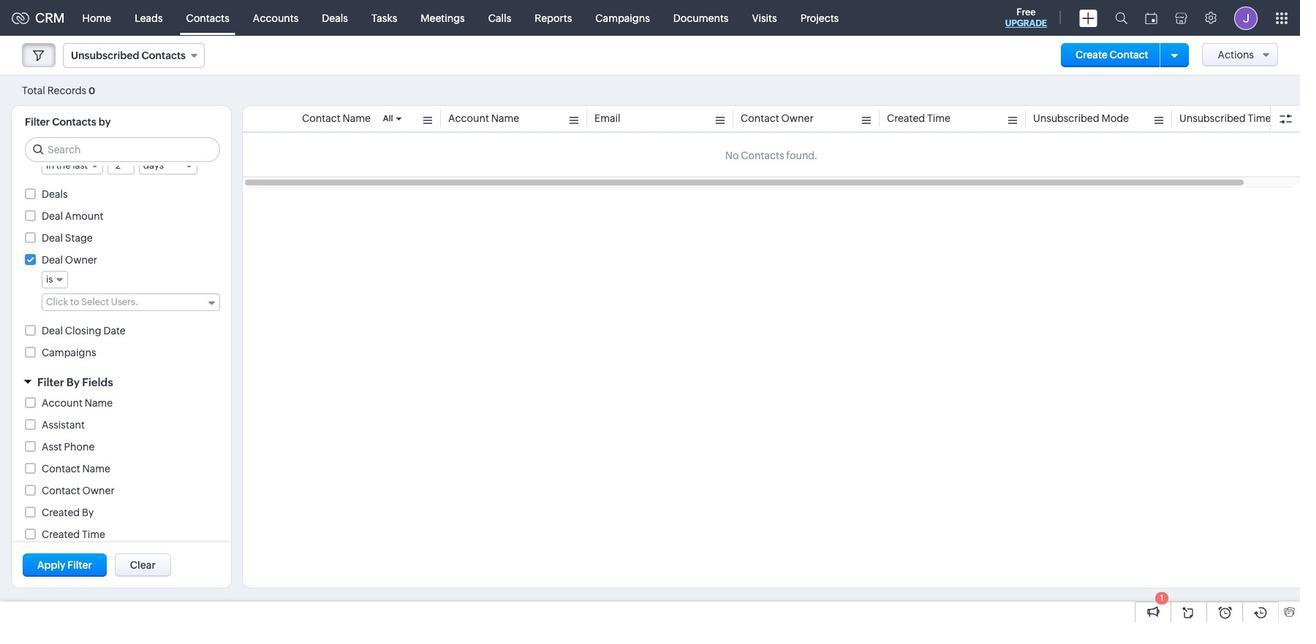 Task type: describe. For each thing, give the bounding box(es) containing it.
apply
[[37, 560, 65, 572]]

unsubscribed for unsubscribed time
[[1179, 113, 1246, 124]]

unsubscribed for unsubscribed mode
[[1033, 113, 1099, 124]]

1
[[1160, 594, 1164, 603]]

contact inside button
[[1110, 49, 1149, 61]]

contacts for filter contacts by
[[52, 116, 96, 128]]

search element
[[1106, 0, 1136, 36]]

in the last field
[[42, 157, 103, 175]]

filter inside button
[[67, 560, 92, 572]]

0 vertical spatial owner
[[781, 113, 814, 124]]

1 vertical spatial contact owner
[[42, 485, 115, 497]]

days field
[[139, 157, 197, 175]]

Unsubscribed Contacts field
[[63, 43, 205, 68]]

0 vertical spatial created
[[887, 113, 925, 124]]

filter by fields
[[37, 376, 113, 389]]

deals link
[[310, 0, 360, 35]]

apply filter button
[[23, 554, 107, 578]]

1 horizontal spatial contact name
[[302, 113, 371, 124]]

create
[[1076, 49, 1108, 61]]

total
[[22, 84, 45, 96]]

0 vertical spatial campaigns
[[595, 12, 650, 24]]

1 horizontal spatial created time
[[887, 113, 951, 124]]

1 vertical spatial contact name
[[42, 463, 110, 475]]

closing
[[65, 325, 101, 337]]

click to select users.
[[46, 297, 138, 308]]

contacts link
[[174, 0, 241, 35]]

stage
[[65, 232, 93, 244]]

logo image
[[12, 12, 29, 24]]

leads
[[135, 12, 163, 24]]

to
[[70, 297, 79, 308]]

0 vertical spatial contacts
[[186, 12, 229, 24]]

deal for deal closing date
[[42, 325, 63, 337]]

by
[[99, 116, 111, 128]]

2 horizontal spatial time
[[1248, 113, 1271, 124]]

deal owner
[[42, 254, 97, 266]]

accounts link
[[241, 0, 310, 35]]

asst
[[42, 441, 62, 453]]

create menu element
[[1070, 0, 1106, 35]]

1 vertical spatial account
[[42, 398, 83, 409]]

tasks
[[371, 12, 397, 24]]

upgrade
[[1005, 18, 1047, 29]]

date
[[103, 325, 126, 337]]

unsubscribed time
[[1179, 113, 1271, 124]]

0 horizontal spatial time
[[82, 529, 105, 541]]

calls link
[[477, 0, 523, 35]]

is
[[46, 274, 53, 285]]

1 vertical spatial account name
[[42, 398, 113, 409]]

Search text field
[[26, 138, 219, 162]]

assistant
[[42, 419, 85, 431]]

select
[[81, 297, 109, 308]]

2 vertical spatial owner
[[82, 485, 115, 497]]

reports
[[535, 12, 572, 24]]

deal closing date
[[42, 325, 126, 337]]

home
[[82, 12, 111, 24]]

campaigns link
[[584, 0, 662, 35]]

1 horizontal spatial time
[[927, 113, 951, 124]]

0
[[89, 85, 95, 96]]

users.
[[111, 297, 138, 308]]

free
[[1017, 7, 1036, 18]]

create menu image
[[1079, 9, 1098, 27]]

0 horizontal spatial campaigns
[[42, 347, 96, 359]]

deal for deal amount
[[42, 210, 63, 222]]

deal for deal stage
[[42, 232, 63, 244]]

visits link
[[740, 0, 789, 35]]

total records 0
[[22, 84, 95, 96]]

create contact button
[[1061, 43, 1163, 67]]



Task type: vqa. For each thing, say whether or not it's contained in the screenshot.
EMPLOYEES to the top
no



Task type: locate. For each thing, give the bounding box(es) containing it.
1 vertical spatial campaigns
[[42, 347, 96, 359]]

by left fields
[[66, 376, 80, 389]]

0 horizontal spatial contact name
[[42, 463, 110, 475]]

1 vertical spatial by
[[82, 507, 94, 519]]

the
[[56, 160, 71, 171]]

0 horizontal spatial contact owner
[[42, 485, 115, 497]]

1 vertical spatial deals
[[42, 188, 68, 200]]

calendar image
[[1145, 12, 1157, 24]]

1 vertical spatial owner
[[65, 254, 97, 266]]

projects link
[[789, 0, 851, 35]]

unsubscribed down actions
[[1179, 113, 1246, 124]]

filter inside dropdown button
[[37, 376, 64, 389]]

1 vertical spatial created
[[42, 507, 80, 519]]

filter for filter contacts by
[[25, 116, 50, 128]]

deal down click
[[42, 325, 63, 337]]

contacts left by
[[52, 116, 96, 128]]

contacts right leads
[[186, 12, 229, 24]]

1 vertical spatial filter
[[37, 376, 64, 389]]

0 horizontal spatial created time
[[42, 529, 105, 541]]

fields
[[82, 376, 113, 389]]

deal stage
[[42, 232, 93, 244]]

campaigns right reports link
[[595, 12, 650, 24]]

1 horizontal spatial deals
[[322, 12, 348, 24]]

unsubscribed left mode
[[1033, 113, 1099, 124]]

3 deal from the top
[[42, 254, 63, 266]]

Click to Select Users. field
[[42, 294, 220, 311]]

by up the apply filter
[[82, 507, 94, 519]]

documents link
[[662, 0, 740, 35]]

meetings link
[[409, 0, 477, 35]]

contact name down the phone
[[42, 463, 110, 475]]

time
[[927, 113, 951, 124], [1248, 113, 1271, 124], [82, 529, 105, 541]]

deals up deal amount
[[42, 188, 68, 200]]

1 horizontal spatial contact owner
[[741, 113, 814, 124]]

deal
[[42, 210, 63, 222], [42, 232, 63, 244], [42, 254, 63, 266], [42, 325, 63, 337]]

phone
[[64, 441, 95, 453]]

unsubscribed mode
[[1033, 113, 1129, 124]]

unsubscribed inside unsubscribed contacts field
[[71, 50, 139, 61]]

created time
[[887, 113, 951, 124], [42, 529, 105, 541]]

2 vertical spatial contacts
[[52, 116, 96, 128]]

1 vertical spatial created time
[[42, 529, 105, 541]]

deals
[[322, 12, 348, 24], [42, 188, 68, 200]]

unsubscribed up 0
[[71, 50, 139, 61]]

by for created
[[82, 507, 94, 519]]

by for filter
[[66, 376, 80, 389]]

name
[[343, 113, 371, 124], [491, 113, 519, 124], [85, 398, 113, 409], [82, 463, 110, 475]]

meetings
[[421, 12, 465, 24]]

by inside filter by fields dropdown button
[[66, 376, 80, 389]]

unsubscribed for unsubscribed contacts
[[71, 50, 139, 61]]

2 deal from the top
[[42, 232, 63, 244]]

owner
[[781, 113, 814, 124], [65, 254, 97, 266], [82, 485, 115, 497]]

days
[[143, 160, 164, 171]]

1 vertical spatial contacts
[[142, 50, 186, 61]]

0 vertical spatial deals
[[322, 12, 348, 24]]

0 horizontal spatial account
[[42, 398, 83, 409]]

created by
[[42, 507, 94, 519]]

0 horizontal spatial account name
[[42, 398, 113, 409]]

deals left tasks
[[322, 12, 348, 24]]

crm link
[[12, 10, 65, 26]]

all
[[383, 114, 393, 123]]

1 horizontal spatial unsubscribed
[[1033, 113, 1099, 124]]

campaigns
[[595, 12, 650, 24], [42, 347, 96, 359]]

accounts
[[253, 12, 299, 24]]

filter contacts by
[[25, 116, 111, 128]]

deal left stage on the top of the page
[[42, 232, 63, 244]]

unsubscribed
[[71, 50, 139, 61], [1033, 113, 1099, 124], [1179, 113, 1246, 124]]

calls
[[488, 12, 511, 24]]

clear
[[130, 560, 156, 572]]

filter up assistant
[[37, 376, 64, 389]]

1 horizontal spatial campaigns
[[595, 12, 650, 24]]

mode
[[1101, 113, 1129, 124]]

0 vertical spatial created time
[[887, 113, 951, 124]]

filter by fields button
[[12, 370, 231, 395]]

profile element
[[1226, 0, 1266, 35]]

contact name left 'all'
[[302, 113, 371, 124]]

1 horizontal spatial account
[[448, 113, 489, 124]]

apply filter
[[37, 560, 92, 572]]

0 horizontal spatial deals
[[42, 188, 68, 200]]

deal up is
[[42, 254, 63, 266]]

0 horizontal spatial by
[[66, 376, 80, 389]]

1 horizontal spatial by
[[82, 507, 94, 519]]

actions
[[1218, 49, 1254, 61]]

0 vertical spatial contact owner
[[741, 113, 814, 124]]

email
[[594, 113, 620, 124]]

amount
[[65, 210, 103, 222]]

is field
[[42, 271, 68, 289]]

2 horizontal spatial unsubscribed
[[1179, 113, 1246, 124]]

contacts down leads link
[[142, 50, 186, 61]]

None text field
[[108, 158, 134, 174]]

0 vertical spatial contact name
[[302, 113, 371, 124]]

documents
[[673, 12, 729, 24]]

filter for filter by fields
[[37, 376, 64, 389]]

contacts inside field
[[142, 50, 186, 61]]

search image
[[1115, 12, 1128, 24]]

deal for deal owner
[[42, 254, 63, 266]]

projects
[[800, 12, 839, 24]]

filter right apply
[[67, 560, 92, 572]]

0 vertical spatial by
[[66, 376, 80, 389]]

records
[[47, 84, 86, 96]]

in
[[46, 160, 54, 171]]

free upgrade
[[1005, 7, 1047, 29]]

reports link
[[523, 0, 584, 35]]

tasks link
[[360, 0, 409, 35]]

1 deal from the top
[[42, 210, 63, 222]]

filter
[[25, 116, 50, 128], [37, 376, 64, 389], [67, 560, 92, 572]]

campaigns down closing
[[42, 347, 96, 359]]

asst phone
[[42, 441, 95, 453]]

0 vertical spatial account
[[448, 113, 489, 124]]

profile image
[[1234, 6, 1258, 30]]

deal up deal stage
[[42, 210, 63, 222]]

deal amount
[[42, 210, 103, 222]]

click
[[46, 297, 68, 308]]

created
[[887, 113, 925, 124], [42, 507, 80, 519], [42, 529, 80, 541]]

0 horizontal spatial unsubscribed
[[71, 50, 139, 61]]

unsubscribed contacts
[[71, 50, 186, 61]]

2 vertical spatial filter
[[67, 560, 92, 572]]

contact
[[1110, 49, 1149, 61], [302, 113, 340, 124], [741, 113, 779, 124], [42, 463, 80, 475], [42, 485, 80, 497]]

0 vertical spatial account name
[[448, 113, 519, 124]]

create contact
[[1076, 49, 1149, 61]]

2 vertical spatial created
[[42, 529, 80, 541]]

by
[[66, 376, 80, 389], [82, 507, 94, 519]]

0 vertical spatial filter
[[25, 116, 50, 128]]

visits
[[752, 12, 777, 24]]

account
[[448, 113, 489, 124], [42, 398, 83, 409]]

contact owner
[[741, 113, 814, 124], [42, 485, 115, 497]]

contacts for unsubscribed contacts
[[142, 50, 186, 61]]

in the last
[[46, 160, 88, 171]]

contacts
[[186, 12, 229, 24], [142, 50, 186, 61], [52, 116, 96, 128]]

home link
[[71, 0, 123, 35]]

crm
[[35, 10, 65, 26]]

1 horizontal spatial account name
[[448, 113, 519, 124]]

contact name
[[302, 113, 371, 124], [42, 463, 110, 475]]

filter down total
[[25, 116, 50, 128]]

leads link
[[123, 0, 174, 35]]

4 deal from the top
[[42, 325, 63, 337]]

account name
[[448, 113, 519, 124], [42, 398, 113, 409]]

last
[[72, 160, 88, 171]]



